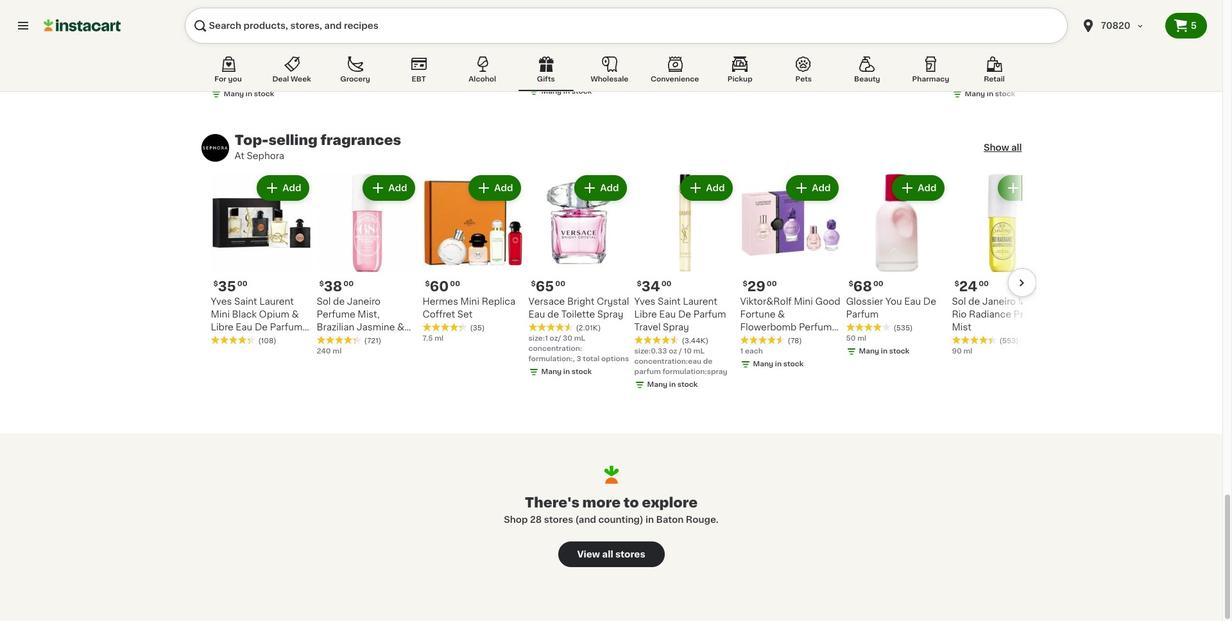 Task type: vqa. For each thing, say whether or not it's contained in the screenshot.
Pharmacy
yes



Task type: describe. For each thing, give the bounding box(es) containing it.
bubble
[[989, 40, 1021, 49]]

suede
[[556, 40, 585, 49]]

jazz
[[883, 40, 903, 49]]

by
[[671, 40, 683, 49]]

many in stock for yves saint laurent libre eau de parfum travel spray
[[648, 382, 698, 389]]

add button for 29
[[788, 177, 838, 200]]

instacart image
[[44, 18, 121, 33]]

formulation:,
[[529, 356, 575, 363]]

stock for maison margiela replica lazy sunday morning scented candle
[[254, 91, 274, 98]]

beach
[[459, 40, 488, 49]]

stores inside there's more to explore shop 28 stores (and counting) in baton rouge.
[[544, 516, 574, 525]]

many in stock down (70)
[[648, 81, 698, 88]]

(18)
[[788, 68, 801, 75]]

in right the "beauty"
[[882, 81, 888, 88]]

80 jo malone peony & blush suede candle
[[529, 10, 620, 49]]

blush
[[529, 40, 554, 49]]

gifts
[[537, 76, 555, 83]]

165
[[237, 78, 250, 85]]

oz/ for 80
[[557, 65, 569, 72]]

5.8 oz
[[953, 78, 974, 85]]

margiela for 70 maison margiela replica bubble bath scented candle
[[988, 27, 1026, 36]]

each for voluspa mini candle set
[[322, 65, 340, 72]]

many for versace bright crystal eau de toilette spray
[[542, 369, 562, 376]]

& inside sol de janeiro perfume mist, brazilian jasmine & pink dragonfruit
[[398, 323, 405, 332]]

parfum inside glossier you eau de parfum
[[847, 310, 879, 319]]

$ for 29
[[743, 281, 748, 288]]

add for 35
[[283, 184, 302, 193]]

size:7.0 oz/ 200 g concentration: formulation:
[[529, 65, 629, 82]]

rouge.
[[686, 516, 719, 525]]

ml inside size:0.33 oz / 10 ml concentration:eau de parfum formulation:spray
[[694, 348, 705, 355]]

item carousel region containing 35
[[186, 173, 1053, 393]]

80
[[536, 10, 555, 23]]

add button for 38
[[364, 177, 414, 200]]

in down retail
[[988, 91, 994, 98]]

de inside versace bright crystal eau de toilette spray
[[548, 310, 559, 319]]

pink
[[317, 336, 336, 345]]

70 for 70 maison margiela replica lazy sunday morning scented candle
[[218, 10, 236, 23]]

00 for 24
[[979, 281, 990, 288]]

libre inside yves saint laurent mini black opium & libre eau de parfum duo
[[211, 323, 234, 332]]

spray inside yves saint laurent libre eau de parfum travel spray
[[663, 323, 690, 332]]

coffret
[[423, 310, 455, 319]]

(553)
[[1000, 338, 1019, 345]]

candle inside 70 maison margiela replica bubble bath scented candle
[[993, 53, 1025, 62]]

candle inside "80 jo malone peony & blush suede candle"
[[587, 40, 620, 49]]

laurent for 34
[[683, 298, 718, 307]]

perfume for 24
[[1014, 310, 1053, 319]]

margiela for 70 maison margiela replica beach vibes scented candle
[[458, 27, 497, 36]]

$ 29 00
[[743, 280, 777, 294]]

7.5 ml
[[423, 335, 444, 343]]

mood
[[776, 27, 802, 36]]

fortune
[[741, 310, 776, 319]]

(535)
[[894, 325, 913, 332]]

set inside 48 voluspa mini candle set
[[317, 40, 332, 49]]

5 button
[[1166, 13, 1208, 39]]

parfum inside yves saint laurent libre eau de parfum travel spray
[[694, 310, 727, 319]]

view all stores
[[578, 550, 646, 559]]

(70)
[[682, 68, 697, 75]]

perfume for 29
[[799, 323, 838, 332]]

janeiro for 38
[[347, 298, 381, 307]]

glossier
[[847, 298, 884, 307]]

de inside yves saint laurent mini black opium & libre eau de parfum duo
[[255, 323, 268, 332]]

brazilian
[[317, 323, 355, 332]]

5.8 oz/ 165 g
[[211, 78, 256, 85]]

maison for 70 maison margiela replica jazz club scented candle
[[847, 27, 880, 36]]

malone
[[543, 27, 576, 36]]

65
[[536, 280, 554, 294]]

pharmacy button
[[904, 54, 959, 91]]

$ for 60
[[425, 281, 430, 288]]

in down flowerbomb
[[776, 361, 782, 368]]

maison for 70 maison margiela replica lazy sunday morning scented candle
[[211, 27, 244, 36]]

ml inside size:1 oz/ 30 ml concentration: formulation:, 3 total options
[[575, 335, 586, 343]]

34
[[642, 280, 661, 294]]

candle inside 70 maison margiela replica lazy sunday morning scented candle
[[211, 66, 243, 75]]

all for view
[[603, 550, 614, 559]]

for
[[215, 76, 226, 83]]

in down "fireplace"
[[670, 81, 676, 88]]

maison for 70 maison margiela replica bubble bath scented candle
[[953, 27, 985, 36]]

sol de janeiro mini rio radiance perfume mist
[[953, 298, 1053, 332]]

00 for 60
[[450, 281, 461, 288]]

1 each for voluspa mini candle set
[[317, 65, 340, 72]]

set inside hermes mini replica coffret set
[[458, 310, 473, 319]]

deal
[[273, 76, 289, 83]]

& inside 72 forvr mood sip happens & floral play scented candle duo set
[[784, 40, 791, 49]]

5
[[1192, 21, 1198, 30]]

scented inside 70 maison margiela replica jazz club scented candle
[[847, 53, 885, 62]]

50 ml
[[847, 335, 867, 343]]

eau inside versace bright crystal eau de toilette spray
[[529, 310, 546, 319]]

(58)
[[364, 55, 379, 62]]

24
[[960, 280, 978, 294]]

travel
[[635, 323, 661, 332]]

sephora
[[247, 152, 285, 161]]

all for show
[[1012, 143, 1023, 152]]

in left alcohol
[[458, 81, 464, 88]]

concentration: for (2.01k)
[[529, 346, 583, 353]]

70 maison margiela replica by the fireplace scented candle
[[635, 10, 717, 75]]

convenience button
[[646, 54, 705, 91]]

oz/ for 70
[[224, 78, 236, 85]]

candle inside 72 forvr mood sip happens & floral play scented candle duo set
[[781, 53, 813, 62]]

many in stock for versace bright crystal eau de toilette spray
[[542, 369, 592, 376]]

70 for 70 maison margiela replica beach vibes scented candle
[[430, 10, 448, 23]]

explore
[[642, 496, 698, 510]]

pickup
[[728, 76, 753, 83]]

view all stores button
[[558, 542, 665, 568]]

ebt
[[412, 76, 426, 83]]

oz inside size:0.33 oz / 10 ml concentration:eau de parfum formulation:spray
[[669, 348, 678, 355]]

item carousel region containing 70
[[186, 0, 1053, 113]]

more
[[583, 496, 621, 510]]

many in stock for jo malone peony & blush suede candle
[[542, 88, 592, 95]]

size:0.33
[[635, 348, 668, 355]]

240 ml
[[317, 348, 342, 355]]

candle inside 70 maison margiela replica jazz club scented candle
[[887, 53, 919, 62]]

selling
[[269, 134, 318, 147]]

scented inside the 70 maison margiela replica by the fireplace scented candle
[[679, 53, 717, 62]]

vibes
[[490, 40, 515, 49]]

bright
[[568, 298, 595, 307]]

in down 165
[[246, 91, 252, 98]]

& inside yves saint laurent mini black opium & libre eau de parfum duo
[[292, 310, 299, 319]]

view
[[578, 550, 601, 559]]

add button for 60
[[470, 177, 520, 200]]

margiela for 70 maison margiela replica jazz club scented candle
[[882, 27, 921, 36]]

mini inside yves saint laurent mini black opium & libre eau de parfum duo
[[211, 310, 230, 319]]

opium
[[259, 310, 290, 319]]

ml for 38
[[333, 348, 342, 355]]

many in stock for viktor&rolf mini good fortune & flowerbomb perfume set
[[754, 361, 804, 368]]

add for 38
[[389, 184, 407, 193]]

candle inside 70 maison margiela replica beach vibes scented candle
[[463, 53, 495, 62]]

saint for 34
[[658, 298, 681, 307]]

beauty button
[[840, 54, 895, 91]]

jo
[[529, 27, 540, 36]]

gifts button
[[519, 54, 574, 91]]

product group containing 29
[[741, 173, 842, 373]]

de inside sol de janeiro mini rio radiance perfume mist
[[969, 298, 981, 307]]

stock down the (48)
[[890, 81, 910, 88]]

add button for 35
[[258, 177, 308, 200]]

mini inside 48 voluspa mini candle set
[[363, 27, 382, 36]]

(33)
[[470, 68, 485, 75]]

happens
[[741, 40, 782, 49]]

60
[[430, 280, 449, 294]]

$ 38 00
[[319, 280, 354, 294]]

eau inside yves saint laurent libre eau de parfum travel spray
[[660, 310, 676, 319]]

de inside size:0.33 oz / 10 ml concentration:eau de parfum formulation:spray
[[704, 359, 713, 366]]

dragonfruit
[[338, 336, 390, 345]]

many in stock for maison margiela replica bubble bath scented candle
[[966, 91, 1016, 98]]

scented inside 72 forvr mood sip happens & floral play scented candle duo set
[[741, 53, 779, 62]]

crystal
[[597, 298, 630, 307]]

stock down (33)
[[466, 81, 486, 88]]

scented inside 70 maison margiela replica lazy sunday morning scented candle
[[251, 53, 289, 62]]

oz for 72
[[750, 78, 759, 85]]

& inside "80 jo malone peony & blush suede candle"
[[609, 27, 616, 36]]

lazy
[[247, 40, 268, 49]]

5.8 for 70 maison margiela replica lazy sunday morning scented candle
[[211, 78, 223, 85]]

70820
[[1102, 21, 1131, 30]]

35
[[218, 280, 236, 294]]

morning
[[211, 53, 248, 62]]

concentration: for ★★★★★
[[529, 75, 583, 82]]

candle inside the 70 maison margiela replica by the fireplace scented candle
[[635, 66, 667, 75]]

add button for 65
[[576, 177, 626, 200]]

add button for 34
[[682, 177, 732, 200]]

add for 60
[[495, 184, 513, 193]]

yves saint laurent libre eau de parfum travel spray
[[635, 298, 727, 332]]

72
[[748, 10, 765, 23]]

1 70820 button from the left
[[1074, 8, 1166, 44]]

product group containing 34
[[635, 173, 736, 393]]

70 maison margiela replica bubble bath scented candle
[[953, 10, 1044, 62]]

laurent for 35
[[260, 298, 294, 307]]

replica inside hermes mini replica coffret set
[[482, 298, 516, 307]]

candle inside 48 voluspa mini candle set
[[384, 27, 417, 36]]

200
[[570, 65, 585, 72]]

sol de janeiro perfume mist, brazilian jasmine & pink dragonfruit
[[317, 298, 405, 345]]

many in stock for glossier you eau de parfum
[[860, 348, 910, 355]]

deal week button
[[264, 54, 320, 91]]

viktor&rolf
[[741, 298, 792, 307]]

stock for maison margiela replica bubble bath scented candle
[[996, 91, 1016, 98]]

stock for glossier you eau de parfum
[[890, 348, 910, 355]]

concentration:eau
[[635, 359, 702, 366]]

de inside glossier you eau de parfum
[[924, 298, 937, 307]]

in down size:7.0 oz/ 200 g concentration: formulation:
[[564, 88, 570, 95]]

set inside viktor&rolf mini good fortune & flowerbomb perfume set
[[741, 336, 756, 345]]

g for 70
[[252, 78, 256, 85]]

for you
[[215, 76, 242, 83]]

counting)
[[599, 516, 644, 525]]

00 for 65
[[556, 281, 566, 288]]

many for glossier you eau de parfum
[[860, 348, 880, 355]]

margiela for 70 maison margiela replica lazy sunday morning scented candle
[[246, 27, 285, 36]]

10 inside size:0.33 oz / 10 ml concentration:eau de parfum formulation:spray
[[684, 348, 692, 355]]

alcohol
[[469, 76, 497, 83]]

mini inside sol de janeiro mini rio radiance perfume mist
[[1019, 298, 1038, 307]]

in inside there's more to explore shop 28 stores (and counting) in baton rouge.
[[646, 516, 654, 525]]

product group containing 35
[[211, 173, 312, 347]]

in down formulation:,
[[564, 369, 570, 376]]

glossier you eau de parfum
[[847, 298, 937, 319]]

product group containing 60
[[423, 173, 524, 344]]

product group containing 65
[[529, 173, 630, 380]]

in down glossier you eau de parfum
[[882, 348, 888, 355]]

many in stock down the (48)
[[860, 81, 910, 88]]

mini inside hermes mini replica coffret set
[[461, 298, 480, 307]]

margiela for 70 maison margiela replica by the fireplace scented candle
[[670, 27, 709, 36]]

view all stores link
[[558, 542, 665, 568]]

replica for 70 maison margiela replica by the fireplace scented candle
[[635, 40, 669, 49]]

beauty
[[855, 76, 881, 83]]

many down "fireplace"
[[648, 81, 668, 88]]

1 for viktor&rolf mini good fortune & flowerbomb perfume set
[[741, 348, 744, 355]]

many in stock for maison margiela replica lazy sunday morning scented candle
[[224, 91, 274, 98]]

ml for 24
[[964, 348, 973, 355]]



Task type: locate. For each thing, give the bounding box(es) containing it.
oz/
[[557, 65, 569, 72], [224, 78, 236, 85], [550, 335, 561, 343]]

00 for 38
[[344, 281, 354, 288]]

1 $ from the left
[[214, 281, 218, 288]]

2 horizontal spatial oz
[[966, 78, 974, 85]]

0 vertical spatial item carousel region
[[186, 0, 1053, 113]]

None search field
[[185, 8, 1068, 44]]

perfume inside viktor&rolf mini good fortune & flowerbomb perfume set
[[799, 323, 838, 332]]

70 up retail 'button'
[[960, 10, 977, 23]]

size:1 oz/ 30 ml concentration: formulation:, 3 total options
[[529, 335, 630, 363]]

de inside sol de janeiro perfume mist, brazilian jasmine & pink dragonfruit
[[333, 298, 345, 307]]

3 product group from the left
[[423, 173, 524, 344]]

parfum up (3.44k)
[[694, 310, 727, 319]]

$
[[214, 281, 218, 288], [319, 281, 324, 288], [425, 281, 430, 288], [531, 281, 536, 288], [637, 281, 642, 288], [743, 281, 748, 288], [849, 281, 854, 288], [955, 281, 960, 288]]

all inside 'show all' link
[[1012, 143, 1023, 152]]

4 add button from the left
[[576, 177, 626, 200]]

1 horizontal spatial de
[[679, 310, 692, 319]]

1 5.8 from the left
[[211, 78, 223, 85]]

& right peony
[[609, 27, 616, 36]]

stock down formulation:spray
[[678, 382, 698, 389]]

5 maison from the left
[[953, 27, 985, 36]]

0 horizontal spatial 1 each
[[317, 65, 340, 72]]

1 sol from the left
[[317, 298, 331, 307]]

perfume inside sol de janeiro perfume mist, brazilian jasmine & pink dragonfruit
[[317, 310, 356, 319]]

duo
[[816, 53, 834, 62], [211, 336, 230, 345]]

0 horizontal spatial laurent
[[260, 298, 294, 307]]

0 horizontal spatial yves
[[211, 298, 232, 307]]

(48)
[[894, 68, 909, 75]]

g for 80
[[587, 65, 591, 72]]

set down the voluspa
[[317, 40, 332, 49]]

0 horizontal spatial all
[[603, 550, 614, 559]]

1 down flowerbomb
[[741, 348, 744, 355]]

replica for 70 maison margiela replica beach vibes scented candle
[[423, 40, 457, 49]]

(6)
[[1000, 68, 1010, 75]]

0 vertical spatial each
[[322, 65, 340, 72]]

0 horizontal spatial duo
[[211, 336, 230, 345]]

many down parfum
[[648, 382, 668, 389]]

laurent inside yves saint laurent mini black opium & libre eau de parfum duo
[[260, 298, 294, 307]]

hermes
[[423, 298, 459, 307]]

add button for 24
[[1000, 177, 1050, 200]]

0 horizontal spatial parfum
[[270, 323, 303, 332]]

4 maison from the left
[[847, 27, 880, 36]]

0 vertical spatial 1 each
[[317, 65, 340, 72]]

6 $ from the left
[[743, 281, 748, 288]]

sol inside sol de janeiro perfume mist, brazilian jasmine & pink dragonfruit
[[317, 298, 331, 307]]

00 for 68
[[874, 281, 884, 288]]

0 horizontal spatial janeiro
[[347, 298, 381, 307]]

mini
[[363, 27, 382, 36], [461, 298, 480, 307], [795, 298, 814, 307], [1019, 298, 1038, 307], [211, 310, 230, 319]]

1 left grocery 'button'
[[317, 65, 320, 72]]

duo inside yves saint laurent mini black opium & libre eau de parfum duo
[[211, 336, 230, 345]]

de up formulation:spray
[[704, 359, 713, 366]]

2 scented from the left
[[423, 53, 461, 62]]

& up flowerbomb
[[778, 310, 786, 319]]

replica inside 70 maison margiela replica bubble bath scented candle
[[953, 40, 986, 49]]

many in stock
[[436, 81, 486, 88], [648, 81, 698, 88], [860, 81, 910, 88], [542, 88, 592, 95], [224, 91, 274, 98], [966, 91, 1016, 98], [860, 348, 910, 355], [754, 361, 804, 368], [542, 369, 592, 376], [648, 382, 698, 389]]

perfume up brazilian
[[317, 310, 356, 319]]

retail button
[[967, 54, 1023, 91]]

1 vertical spatial spray
[[663, 323, 690, 332]]

1 horizontal spatial 1
[[741, 348, 744, 355]]

set inside 72 forvr mood sip happens & floral play scented candle duo set
[[741, 66, 756, 75]]

7 add button from the left
[[894, 177, 944, 200]]

1 00 from the left
[[237, 281, 248, 288]]

yves for 34
[[635, 298, 656, 307]]

4 00 from the left
[[556, 281, 566, 288]]

maison for 70 maison margiela replica beach vibes scented candle
[[423, 27, 456, 36]]

many in stock down (535)
[[860, 348, 910, 355]]

perfume up the (553)
[[1014, 310, 1053, 319]]

1 for voluspa mini candle set
[[317, 65, 320, 72]]

2 70820 button from the left
[[1081, 8, 1158, 44]]

janeiro for 24
[[983, 298, 1017, 307]]

70 for 70 maison margiela replica jazz club scented candle
[[854, 10, 872, 23]]

duo left (108)
[[211, 336, 230, 345]]

shop categories tab list
[[201, 54, 1023, 91]]

grocery
[[341, 76, 370, 83]]

1 add button from the left
[[258, 177, 308, 200]]

0 vertical spatial g
[[587, 65, 591, 72]]

70 inside 70 maison margiela replica bubble bath scented candle
[[960, 10, 977, 23]]

eau inside glossier you eau de parfum
[[905, 298, 922, 307]]

00 for 35
[[237, 281, 248, 288]]

ml right 7.5 at the left bottom
[[435, 335, 444, 343]]

margiela inside 70 maison margiela replica beach vibes scented candle
[[458, 27, 497, 36]]

1 vertical spatial item carousel region
[[186, 173, 1053, 393]]

8 00 from the left
[[979, 281, 990, 288]]

00 inside $ 68 00
[[874, 281, 884, 288]]

all inside view all stores button
[[603, 550, 614, 559]]

2 laurent from the left
[[683, 298, 718, 307]]

$ up yves saint laurent mini black opium & libre eau de parfum duo
[[214, 281, 218, 288]]

2 horizontal spatial de
[[924, 298, 937, 307]]

stock for yves saint laurent libre eau de parfum travel spray
[[678, 382, 698, 389]]

$ inside $ 29 00
[[743, 281, 748, 288]]

2 5.8 from the left
[[953, 78, 964, 85]]

1 add from the left
[[283, 184, 302, 193]]

there's
[[525, 496, 580, 510]]

$ inside $ 24 00
[[955, 281, 960, 288]]

sunday
[[270, 40, 305, 49]]

00 right 60
[[450, 281, 461, 288]]

show
[[984, 143, 1010, 152]]

2 70 from the left
[[430, 10, 448, 23]]

00 for 29
[[767, 281, 777, 288]]

1 horizontal spatial laurent
[[683, 298, 718, 307]]

2 concentration: from the top
[[529, 346, 583, 353]]

3 00 from the left
[[450, 281, 461, 288]]

replica inside the 70 maison margiela replica by the fireplace scented candle
[[635, 40, 669, 49]]

product group
[[211, 173, 312, 347], [317, 173, 418, 357], [423, 173, 524, 344], [529, 173, 630, 380], [635, 173, 736, 393], [741, 173, 842, 373], [847, 173, 948, 360], [953, 173, 1053, 357]]

2 sol from the left
[[953, 298, 967, 307]]

many down 70 maison margiela replica jazz club scented candle
[[860, 81, 880, 88]]

5 00 from the left
[[662, 281, 672, 288]]

scented inside 70 maison margiela replica beach vibes scented candle
[[423, 53, 461, 62]]

1 horizontal spatial saint
[[658, 298, 681, 307]]

1 vertical spatial ml
[[694, 348, 705, 355]]

$ for 34
[[637, 281, 642, 288]]

5 add button from the left
[[682, 177, 732, 200]]

parfum
[[635, 369, 661, 376]]

laurent
[[260, 298, 294, 307], [683, 298, 718, 307]]

1 horizontal spatial sol
[[953, 298, 967, 307]]

70 inside 70 maison margiela replica lazy sunday morning scented candle
[[218, 10, 236, 23]]

00 inside $ 29 00
[[767, 281, 777, 288]]

replica up "fireplace"
[[635, 40, 669, 49]]

2 product group from the left
[[317, 173, 418, 357]]

$ for 35
[[214, 281, 218, 288]]

yves saint laurent mini black opium & libre eau de parfum duo
[[211, 298, 303, 345]]

0 horizontal spatial spray
[[598, 310, 624, 319]]

0 horizontal spatial 1
[[317, 65, 320, 72]]

product group containing 68
[[847, 173, 948, 360]]

70 up "fireplace"
[[642, 10, 660, 23]]

pickup button
[[713, 54, 768, 91]]

1 vertical spatial 1
[[741, 348, 744, 355]]

in down concentration:eau
[[670, 382, 676, 389]]

stock down deal
[[254, 91, 274, 98]]

2 add from the left
[[389, 184, 407, 193]]

1 vertical spatial g
[[252, 78, 256, 85]]

2 janeiro from the left
[[983, 298, 1017, 307]]

many
[[436, 81, 456, 88], [648, 81, 668, 88], [860, 81, 880, 88], [542, 88, 562, 95], [224, 91, 244, 98], [966, 91, 986, 98], [860, 348, 880, 355], [754, 361, 774, 368], [542, 369, 562, 376], [648, 382, 668, 389]]

many in stock down retail
[[966, 91, 1016, 98]]

3 margiela from the left
[[670, 27, 709, 36]]

1 vertical spatial concentration:
[[529, 346, 583, 353]]

3 scented from the left
[[679, 53, 717, 62]]

margiela
[[246, 27, 285, 36], [458, 27, 497, 36], [670, 27, 709, 36], [882, 27, 921, 36], [988, 27, 1026, 36]]

stock for versace bright crystal eau de toilette spray
[[572, 369, 592, 376]]

1 horizontal spatial stores
[[616, 550, 646, 559]]

8 add from the left
[[1024, 184, 1043, 193]]

parfum down glossier
[[847, 310, 879, 319]]

& down mood
[[784, 40, 791, 49]]

70 for 70 maison margiela replica bubble bath scented candle
[[960, 10, 977, 23]]

duo down play
[[816, 53, 834, 62]]

0 vertical spatial de
[[924, 298, 937, 307]]

sol
[[317, 298, 331, 307], [953, 298, 967, 307]]

3 maison from the left
[[635, 27, 668, 36]]

00 inside $ 38 00
[[344, 281, 354, 288]]

1 horizontal spatial parfum
[[694, 310, 727, 319]]

$ inside $ 68 00
[[849, 281, 854, 288]]

many for viktor&rolf mini good fortune & flowerbomb perfume set
[[754, 361, 774, 368]]

add for 24
[[1024, 184, 1043, 193]]

candle up ebt button
[[384, 27, 417, 36]]

libre down black
[[211, 323, 234, 332]]

$ up brazilian
[[319, 281, 324, 288]]

yves for 35
[[211, 298, 232, 307]]

5 scented from the left
[[847, 53, 885, 62]]

perfume
[[317, 310, 356, 319], [1014, 310, 1053, 319], [799, 323, 838, 332]]

laurent up opium
[[260, 298, 294, 307]]

set down flowerbomb
[[741, 336, 756, 345]]

00 right 34
[[662, 281, 672, 288]]

set up 10 oz
[[741, 66, 756, 75]]

70
[[218, 10, 236, 23], [430, 10, 448, 23], [642, 10, 660, 23], [854, 10, 872, 23], [960, 10, 977, 23]]

1 horizontal spatial g
[[587, 65, 591, 72]]

6 add from the left
[[813, 184, 831, 193]]

10 right /
[[684, 348, 692, 355]]

eau down black
[[236, 323, 253, 332]]

0 vertical spatial 10
[[741, 78, 749, 85]]

0 vertical spatial spray
[[598, 310, 624, 319]]

0 horizontal spatial oz
[[669, 348, 678, 355]]

0 vertical spatial duo
[[816, 53, 834, 62]]

add for 29
[[813, 184, 831, 193]]

$ for 68
[[849, 281, 854, 288]]

to
[[624, 496, 639, 510]]

stores inside view all stores button
[[616, 550, 646, 559]]

8 $ from the left
[[955, 281, 960, 288]]

1 vertical spatial all
[[603, 550, 614, 559]]

1 maison from the left
[[211, 27, 244, 36]]

0 horizontal spatial ml
[[575, 335, 586, 343]]

3 $ from the left
[[425, 281, 430, 288]]

ml
[[575, 335, 586, 343], [694, 348, 705, 355]]

mini up the (553)
[[1019, 298, 1038, 307]]

2 vertical spatial de
[[255, 323, 268, 332]]

mini inside viktor&rolf mini good fortune & flowerbomb perfume set
[[795, 298, 814, 307]]

de up (108)
[[255, 323, 268, 332]]

ml for 68
[[858, 335, 867, 343]]

scented down happens
[[741, 53, 779, 62]]

00 right 29
[[767, 281, 777, 288]]

4 scented from the left
[[741, 53, 779, 62]]

saint for 35
[[234, 298, 257, 307]]

bath
[[1023, 40, 1044, 49]]

1 horizontal spatial all
[[1012, 143, 1023, 152]]

formulation:
[[584, 75, 629, 82]]

70 up beauty button
[[854, 10, 872, 23]]

saint up black
[[234, 298, 257, 307]]

good
[[816, 298, 841, 307]]

1 horizontal spatial 10
[[741, 78, 749, 85]]

sol inside sol de janeiro mini rio radiance perfume mist
[[953, 298, 967, 307]]

1 horizontal spatial duo
[[816, 53, 834, 62]]

4 70 from the left
[[854, 10, 872, 23]]

0 horizontal spatial libre
[[211, 323, 234, 332]]

8 add button from the left
[[1000, 177, 1050, 200]]

replica inside 70 maison margiela replica lazy sunday morning scented candle
[[211, 40, 245, 49]]

de
[[924, 298, 937, 307], [679, 310, 692, 319], [255, 323, 268, 332]]

perfume inside sol de janeiro mini rio radiance perfume mist
[[1014, 310, 1053, 319]]

rio
[[953, 310, 967, 319]]

2 00 from the left
[[344, 281, 354, 288]]

00 right 24
[[979, 281, 990, 288]]

$ for 24
[[955, 281, 960, 288]]

4 add from the left
[[601, 184, 619, 193]]

(and
[[576, 516, 597, 525]]

black
[[232, 310, 257, 319]]

top-selling fragrances at sephora
[[235, 134, 401, 161]]

2 saint from the left
[[658, 298, 681, 307]]

replica for 70 maison margiela replica jazz club scented candle
[[847, 40, 880, 49]]

7 00 from the left
[[874, 281, 884, 288]]

concentration: inside size:7.0 oz/ 200 g concentration: formulation:
[[529, 75, 583, 82]]

ml right 30
[[575, 335, 586, 343]]

5 add from the left
[[707, 184, 725, 193]]

4 product group from the left
[[529, 173, 630, 380]]

in left baton
[[646, 516, 654, 525]]

g inside size:7.0 oz/ 200 g concentration: formulation:
[[587, 65, 591, 72]]

1 scented from the left
[[251, 53, 289, 62]]

maison inside 70 maison margiela replica bubble bath scented candle
[[953, 27, 985, 36]]

at
[[235, 152, 245, 161]]

0 horizontal spatial stores
[[544, 516, 574, 525]]

show all link
[[984, 142, 1023, 154]]

1 vertical spatial duo
[[211, 336, 230, 345]]

stores down there's
[[544, 516, 574, 525]]

0 vertical spatial all
[[1012, 143, 1023, 152]]

add button for 68
[[894, 177, 944, 200]]

48
[[324, 10, 343, 23]]

1 horizontal spatial libre
[[635, 310, 657, 319]]

candle down "fireplace"
[[635, 66, 667, 75]]

many in stock down (78)
[[754, 361, 804, 368]]

00 inside $ 24 00
[[979, 281, 990, 288]]

wholesale button
[[582, 54, 638, 91]]

1 vertical spatial stores
[[616, 550, 646, 559]]

(3.44k)
[[682, 338, 709, 345]]

mist
[[953, 323, 972, 332]]

play
[[820, 40, 840, 49]]

sol up rio
[[953, 298, 967, 307]]

eau up travel
[[660, 310, 676, 319]]

margiela inside 70 maison margiela replica bubble bath scented candle
[[988, 27, 1026, 36]]

concentration: up formulation:,
[[529, 346, 583, 353]]

& inside viktor&rolf mini good fortune & flowerbomb perfume set
[[778, 310, 786, 319]]

1 vertical spatial each
[[745, 348, 763, 355]]

1 vertical spatial 1 each
[[741, 348, 763, 355]]

2 add button from the left
[[364, 177, 414, 200]]

sol for 38
[[317, 298, 331, 307]]

7 add from the left
[[918, 184, 937, 193]]

maison up morning
[[211, 27, 244, 36]]

10 down happens
[[741, 78, 749, 85]]

you
[[886, 298, 903, 307]]

$ up glossier
[[849, 281, 854, 288]]

mist,
[[358, 310, 380, 319]]

stock down (70)
[[678, 81, 698, 88]]

1 inside product group
[[741, 348, 744, 355]]

maison inside 70 maison margiela replica beach vibes scented candle
[[423, 27, 456, 36]]

each inside product group
[[745, 348, 763, 355]]

3 add button from the left
[[470, 177, 520, 200]]

00
[[237, 281, 248, 288], [344, 281, 354, 288], [450, 281, 461, 288], [556, 281, 566, 288], [662, 281, 672, 288], [767, 281, 777, 288], [874, 281, 884, 288], [979, 281, 990, 288]]

6 add button from the left
[[788, 177, 838, 200]]

00 inside $ 34 00
[[662, 281, 672, 288]]

saint down $ 34 00
[[658, 298, 681, 307]]

2 margiela from the left
[[458, 27, 497, 36]]

many in stock down concentration:eau
[[648, 382, 698, 389]]

stock for jo malone peony & blush suede candle
[[572, 88, 592, 95]]

0 horizontal spatial saint
[[234, 298, 257, 307]]

$ for 38
[[319, 281, 324, 288]]

00 inside $ 65 00
[[556, 281, 566, 288]]

margiela up "beach"
[[458, 27, 497, 36]]

2 maison from the left
[[423, 27, 456, 36]]

5 70 from the left
[[960, 10, 977, 23]]

3 add from the left
[[495, 184, 513, 193]]

$ 60 00
[[425, 280, 461, 294]]

all
[[1012, 143, 1023, 152], [603, 550, 614, 559]]

many for maison margiela replica lazy sunday morning scented candle
[[224, 91, 244, 98]]

1 laurent from the left
[[260, 298, 294, 307]]

all right view
[[603, 550, 614, 559]]

yves inside yves saint laurent mini black opium & libre eau de parfum duo
[[211, 298, 232, 307]]

(2.01k)
[[576, 325, 601, 332]]

scented inside 70 maison margiela replica bubble bath scented candle
[[953, 53, 991, 62]]

each
[[322, 65, 340, 72], [745, 348, 763, 355]]

2 yves from the left
[[635, 298, 656, 307]]

70 up morning
[[218, 10, 236, 23]]

$ inside $ 35 00
[[214, 281, 218, 288]]

ml right "50"
[[858, 335, 867, 343]]

saint inside yves saint laurent libre eau de parfum travel spray
[[658, 298, 681, 307]]

options
[[602, 356, 630, 363]]

oz left /
[[669, 348, 678, 355]]

sephora image
[[201, 134, 230, 162]]

1 vertical spatial oz/
[[224, 78, 236, 85]]

00 for 34
[[662, 281, 672, 288]]

5.8 right pharmacy
[[953, 78, 964, 85]]

many down gifts
[[542, 88, 562, 95]]

libre inside yves saint laurent libre eau de parfum travel spray
[[635, 310, 657, 319]]

2 $ from the left
[[319, 281, 324, 288]]

many for jo malone peony & blush suede candle
[[542, 88, 562, 95]]

00 inside $ 60 00
[[450, 281, 461, 288]]

$ up rio
[[955, 281, 960, 288]]

$ 65 00
[[531, 280, 566, 294]]

1 horizontal spatial janeiro
[[983, 298, 1017, 307]]

replica for 70 maison margiela replica bubble bath scented candle
[[953, 40, 986, 49]]

6 product group from the left
[[741, 173, 842, 373]]

margiela inside the 70 maison margiela replica by the fireplace scented candle
[[670, 27, 709, 36]]

maison up beauty button
[[847, 27, 880, 36]]

4 $ from the left
[[531, 281, 536, 288]]

yves inside yves saint laurent libre eau de parfum travel spray
[[635, 298, 656, 307]]

$ inside $ 60 00
[[425, 281, 430, 288]]

1 saint from the left
[[234, 298, 257, 307]]

replica for 70 maison margiela replica lazy sunday morning scented candle
[[211, 40, 245, 49]]

each down the voluspa
[[322, 65, 340, 72]]

scented up ebt
[[423, 53, 461, 62]]

4 margiela from the left
[[882, 27, 921, 36]]

0 vertical spatial ml
[[575, 335, 586, 343]]

$ inside $ 65 00
[[531, 281, 536, 288]]

alcohol button
[[455, 54, 510, 91]]

$ up travel
[[637, 281, 642, 288]]

5 product group from the left
[[635, 173, 736, 393]]

fireplace
[[635, 53, 676, 62]]

1 horizontal spatial perfume
[[799, 323, 838, 332]]

margiela inside 70 maison margiela replica jazz club scented candle
[[882, 27, 921, 36]]

2 horizontal spatial parfum
[[847, 310, 879, 319]]

1 product group from the left
[[211, 173, 312, 347]]

margiela up lazy
[[246, 27, 285, 36]]

product group containing 38
[[317, 173, 418, 357]]

candle up the (48)
[[887, 53, 919, 62]]

0 vertical spatial stores
[[544, 516, 574, 525]]

stock down 3
[[572, 369, 592, 376]]

1 horizontal spatial oz
[[750, 78, 759, 85]]

voluspa
[[317, 27, 361, 36]]

(35)
[[470, 325, 485, 332]]

50
[[847, 335, 856, 343]]

oz left retail
[[966, 78, 974, 85]]

tab panel
[[186, 0, 1053, 393]]

add for 34
[[707, 184, 725, 193]]

1 horizontal spatial 5.8
[[953, 78, 964, 85]]

replica up beauty button
[[847, 40, 880, 49]]

maison inside the 70 maison margiela replica by the fireplace scented candle
[[635, 27, 668, 36]]

yves
[[211, 298, 232, 307], [635, 298, 656, 307]]

maison for 70 maison margiela replica by the fireplace scented candle
[[635, 27, 668, 36]]

1 yves from the left
[[211, 298, 232, 307]]

5.8 for 70 maison margiela replica bubble bath scented candle
[[953, 78, 964, 85]]

1 vertical spatial 10
[[684, 348, 692, 355]]

add for 68
[[918, 184, 937, 193]]

1 70 from the left
[[218, 10, 236, 23]]

0 horizontal spatial perfume
[[317, 310, 356, 319]]

eau inside yves saint laurent mini black opium & libre eau de parfum duo
[[236, 323, 253, 332]]

7 product group from the left
[[847, 173, 948, 360]]

deal week
[[273, 76, 311, 83]]

stock for viktor&rolf mini good fortune & flowerbomb perfume set
[[784, 361, 804, 368]]

1 horizontal spatial yves
[[635, 298, 656, 307]]

70 inside 70 maison margiela replica jazz club scented candle
[[854, 10, 872, 23]]

$ inside $ 38 00
[[319, 281, 324, 288]]

the
[[685, 40, 702, 49]]

$ 35 00
[[214, 280, 248, 294]]

$ 34 00
[[637, 280, 672, 294]]

90 ml
[[953, 348, 973, 355]]

duo inside 72 forvr mood sip happens & floral play scented candle duo set
[[816, 53, 834, 62]]

baton
[[657, 516, 684, 525]]

70 inside the 70 maison margiela replica by the fireplace scented candle
[[642, 10, 660, 23]]

scented up 5.8 oz
[[953, 53, 991, 62]]

(721)
[[364, 338, 382, 345]]

club
[[905, 40, 927, 49]]

parfum inside yves saint laurent mini black opium & libre eau de parfum duo
[[270, 323, 303, 332]]

1 horizontal spatial each
[[745, 348, 763, 355]]

many down the 5.8 oz/ 165 g
[[224, 91, 244, 98]]

de down versace
[[548, 310, 559, 319]]

maison inside 70 maison margiela replica lazy sunday morning scented candle
[[211, 27, 244, 36]]

Search field
[[185, 8, 1068, 44]]

mini up (58)
[[363, 27, 382, 36]]

many in stock down 3
[[542, 369, 592, 376]]

7 $ from the left
[[849, 281, 854, 288]]

1 horizontal spatial 1 each
[[741, 348, 763, 355]]

many down 5.8 oz
[[966, 91, 986, 98]]

radiance
[[970, 310, 1012, 319]]

many down formulation:,
[[542, 369, 562, 376]]

$ inside $ 34 00
[[637, 281, 642, 288]]

each for viktor&rolf mini good fortune & flowerbomb perfume set
[[745, 348, 763, 355]]

candle up (33)
[[463, 53, 495, 62]]

fragrances
[[321, 134, 401, 147]]

1 each for viktor&rolf mini good fortune & flowerbomb perfume set
[[741, 348, 763, 355]]

sol for 24
[[953, 298, 967, 307]]

70 for 70 maison margiela replica by the fireplace scented candle
[[642, 10, 660, 23]]

48 voluspa mini candle set
[[317, 10, 417, 49]]

30
[[563, 335, 573, 343]]

$ for 65
[[531, 281, 536, 288]]

eau down versace
[[529, 310, 546, 319]]

1 concentration: from the top
[[529, 75, 583, 82]]

0 horizontal spatial g
[[252, 78, 256, 85]]

you
[[228, 76, 242, 83]]

product group containing 24
[[953, 173, 1053, 357]]

7.5
[[423, 335, 433, 343]]

add for 65
[[601, 184, 619, 193]]

0 vertical spatial 1
[[317, 65, 320, 72]]

0 horizontal spatial each
[[322, 65, 340, 72]]

0 vertical spatial libre
[[635, 310, 657, 319]]

0 vertical spatial concentration:
[[529, 75, 583, 82]]

shop
[[504, 516, 528, 525]]

oz/ inside size:7.0 oz/ 200 g concentration: formulation:
[[557, 65, 569, 72]]

2 horizontal spatial perfume
[[1014, 310, 1053, 319]]

3 70 from the left
[[642, 10, 660, 23]]

maison inside 70 maison margiela replica jazz club scented candle
[[847, 27, 880, 36]]

many in stock down (33)
[[436, 81, 486, 88]]

5 $ from the left
[[637, 281, 642, 288]]

1 each
[[317, 65, 340, 72], [741, 348, 763, 355]]

1 margiela from the left
[[246, 27, 285, 36]]

spray inside versace bright crystal eau de toilette spray
[[598, 310, 624, 319]]

item carousel region
[[186, 0, 1053, 113], [186, 173, 1053, 393]]

many for maison margiela replica bubble bath scented candle
[[966, 91, 986, 98]]

total
[[583, 356, 600, 363]]

240
[[317, 348, 331, 355]]

de right you
[[924, 298, 937, 307]]

week
[[291, 76, 311, 83]]

scented down lazy
[[251, 53, 289, 62]]

6 scented from the left
[[953, 53, 991, 62]]

replica inside 70 maison margiela replica jazz club scented candle
[[847, 40, 880, 49]]

2 vertical spatial oz/
[[550, 335, 561, 343]]

8 product group from the left
[[953, 173, 1053, 357]]

eau
[[905, 298, 922, 307], [529, 310, 546, 319], [660, 310, 676, 319], [236, 323, 253, 332]]

for you button
[[201, 54, 256, 91]]

sip
[[804, 27, 818, 36]]

1 horizontal spatial spray
[[663, 323, 690, 332]]

de inside yves saint laurent libre eau de parfum travel spray
[[679, 310, 692, 319]]

& right jasmine
[[398, 323, 405, 332]]

0 vertical spatial oz/
[[557, 65, 569, 72]]

6 00 from the left
[[767, 281, 777, 288]]

0 horizontal spatial 5.8
[[211, 78, 223, 85]]

replica inside 70 maison margiela replica beach vibes scented candle
[[423, 40, 457, 49]]

concentration: inside size:1 oz/ 30 ml concentration: formulation:, 3 total options
[[529, 346, 583, 353]]

1 vertical spatial de
[[679, 310, 692, 319]]

stores
[[544, 516, 574, 525], [616, 550, 646, 559]]

70 inside 70 maison margiela replica beach vibes scented candle
[[430, 10, 448, 23]]

5 margiela from the left
[[988, 27, 1026, 36]]

janeiro inside sol de janeiro perfume mist, brazilian jasmine & pink dragonfruit
[[347, 298, 381, 307]]

0 horizontal spatial 10
[[684, 348, 692, 355]]

oz/ inside size:1 oz/ 30 ml concentration: formulation:, 3 total options
[[550, 335, 561, 343]]

1 horizontal spatial ml
[[694, 348, 705, 355]]

janeiro inside sol de janeiro mini rio radiance perfume mist
[[983, 298, 1017, 307]]

many for yves saint laurent libre eau de parfum travel spray
[[648, 382, 668, 389]]

0 horizontal spatial de
[[255, 323, 268, 332]]

janeiro up mist,
[[347, 298, 381, 307]]

1 janeiro from the left
[[347, 298, 381, 307]]

wholesale
[[591, 76, 629, 83]]

candle up the for you
[[211, 66, 243, 75]]

maison
[[211, 27, 244, 36], [423, 27, 456, 36], [635, 27, 668, 36], [847, 27, 880, 36], [953, 27, 985, 36]]

tab panel containing 70
[[186, 0, 1053, 393]]

0 horizontal spatial sol
[[317, 298, 331, 307]]

ml right the 90
[[964, 348, 973, 355]]

yves down 34
[[635, 298, 656, 307]]

oz for 70
[[966, 78, 974, 85]]

concentration: down size:7.0
[[529, 75, 583, 82]]

sol down 38
[[317, 298, 331, 307]]

many right ebt
[[436, 81, 456, 88]]

1 item carousel region from the top
[[186, 0, 1053, 113]]

ml for 60
[[435, 335, 444, 343]]

$ 24 00
[[955, 280, 990, 294]]

1 vertical spatial libre
[[211, 323, 234, 332]]

2 item carousel region from the top
[[186, 173, 1053, 393]]



